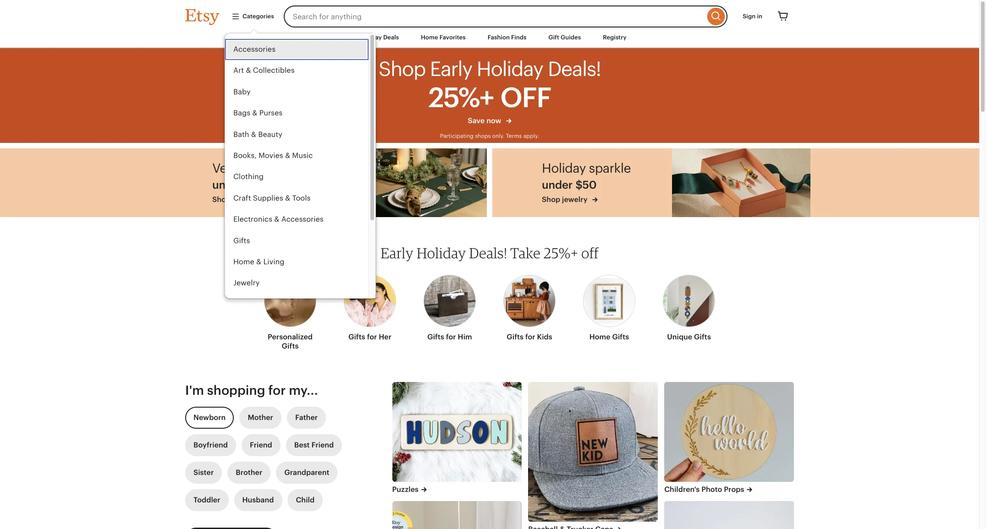 Task type: describe. For each thing, give the bounding box(es) containing it.
art
[[233, 66, 244, 75]]

personalized
[[268, 333, 313, 342]]

home for home favorites
[[421, 34, 438, 41]]

& for living
[[256, 258, 262, 266]]

home favorites
[[421, 34, 466, 41]]

art & collectibles
[[233, 66, 295, 75]]

gifts for him link
[[424, 270, 476, 346]]

finds
[[511, 34, 527, 41]]

categories
[[243, 13, 274, 20]]

for for him
[[446, 333, 456, 342]]

unique gifts
[[667, 333, 711, 342]]

for for her
[[367, 333, 377, 342]]

participating shops only. terms apply.
[[440, 133, 539, 140]]

husband
[[242, 496, 274, 505]]

fashion finds link
[[481, 29, 534, 46]]

under $50 inside the holiday sparkle under $50 shop jewelry
[[542, 179, 597, 191]]

child
[[296, 496, 315, 505]]

him
[[458, 333, 472, 342]]

& for purses
[[252, 109, 258, 118]]

props
[[724, 486, 745, 494]]

in
[[757, 13, 763, 20]]

puzzles
[[392, 486, 419, 494]]

fashion finds
[[488, 34, 527, 41]]

beauty
[[258, 130, 282, 139]]

holiday sparkle under $50 shop jewelry
[[542, 161, 631, 204]]

puzzles link
[[392, 485, 522, 495]]

books, movies & music
[[233, 151, 313, 160]]

home for home & living
[[233, 258, 254, 266]]

off
[[582, 245, 599, 262]]

1 horizontal spatial accessories
[[281, 215, 324, 224]]

1 friend from the left
[[250, 441, 272, 450]]

early holiday deals! take 25%+ off
[[381, 245, 599, 262]]

25%+
[[544, 245, 579, 262]]

personalized name puzzle christmas gift for kids, wooden name puzzle, personalized gift for boy, baby&#39;s first, wooden toy, puzzle for boys image
[[392, 383, 522, 482]]

a festive christmas table setting featuring two green table runners shown with glassware, serveware, and a candle centerpiece. image
[[349, 149, 487, 217]]

father
[[295, 414, 318, 422]]

clothing
[[233, 173, 264, 181]]

gifts inside personalized gifts
[[282, 342, 299, 351]]

home gifts
[[590, 333, 629, 342]]

home for home gifts
[[590, 333, 611, 342]]

movies
[[259, 151, 283, 160]]

paper
[[233, 300, 254, 309]]

music
[[292, 151, 313, 160]]

gifts for kids link
[[504, 270, 556, 346]]

accessories link
[[225, 39, 369, 60]]

0 horizontal spatial accessories
[[233, 45, 276, 54]]

home & living link
[[225, 252, 369, 273]]

best
[[294, 441, 310, 450]]

for left "my..."
[[268, 384, 286, 398]]

bags & purses
[[233, 109, 283, 118]]

baby kids hat snapback, new kid toddler youth adult cap, first day school, back to school, new baby pregnancy announcement, pregnancy reveal image
[[529, 383, 658, 522]]

menu bar containing home favorites
[[169, 28, 811, 48]]

unique gifts link
[[663, 270, 715, 346]]

collectibles
[[253, 66, 295, 75]]

1 horizontal spatial decor
[[279, 161, 313, 176]]

participating
[[440, 133, 474, 140]]

1 vertical spatial supplies
[[282, 300, 313, 309]]

& for beauty
[[251, 130, 256, 139]]

home favorites link
[[414, 29, 473, 46]]

clothing link
[[225, 167, 369, 188]]

take
[[511, 245, 541, 262]]

menu inside banner
[[225, 33, 376, 316]]

bags
[[233, 109, 250, 118]]

2 friend from the left
[[312, 441, 334, 450]]

unique
[[667, 333, 693, 342]]

shops
[[475, 133, 491, 140]]

shopping
[[207, 384, 265, 398]]

shop early holiday deals! 25%+ off save now
[[379, 58, 601, 125]]

now
[[487, 116, 502, 125]]

children's photo props
[[665, 486, 745, 494]]

favorites
[[440, 34, 466, 41]]

wooden birth announcement plaque &quot;hello world&quot; matte white acrylic image
[[665, 383, 794, 482]]

shop inside the shop early holiday deals! 25%+ off save now
[[379, 58, 426, 81]]

none search field inside banner
[[284, 6, 728, 28]]

shop jewelry link
[[542, 195, 631, 205]]

toddler
[[194, 496, 220, 505]]

25%+ off
[[428, 82, 551, 113]]

registry link
[[596, 29, 634, 46]]

terms apply.
[[506, 133, 539, 140]]



Task type: vqa. For each thing, say whether or not it's contained in the screenshot.
Wismen Magnets image on the bottom left of the page
no



Task type: locate. For each thing, give the bounding box(es) containing it.
2 horizontal spatial home
[[590, 333, 611, 342]]

sister
[[194, 469, 214, 478]]

sign in button
[[736, 8, 770, 25]]

gifts for him
[[428, 333, 472, 342]]

for left him
[[446, 333, 456, 342]]

holiday inside the holiday sparkle under $50 shop jewelry
[[542, 161, 586, 176]]

very
[[212, 161, 238, 176]]

0 vertical spatial holiday
[[542, 161, 586, 176]]

friend right best
[[312, 441, 334, 450]]

her
[[379, 333, 392, 342]]

art & collectibles link
[[225, 60, 369, 82]]

0 vertical spatial home
[[421, 34, 438, 41]]

early
[[430, 58, 472, 81], [381, 245, 414, 262]]

& left "music"
[[285, 151, 290, 160]]

i'm shopping for my...
[[185, 384, 318, 398]]

bath
[[233, 130, 249, 139]]

guides
[[561, 34, 581, 41]]

1 horizontal spatial under $50
[[542, 179, 597, 191]]

gifts for kids
[[507, 333, 553, 342]]

2 vertical spatial home
[[590, 333, 611, 342]]

merry
[[241, 161, 276, 176]]

1 vertical spatial holiday
[[417, 245, 466, 262]]

gifts for her
[[349, 333, 392, 342]]

living
[[263, 258, 285, 266]]

books,
[[233, 151, 257, 160]]

shop decor link
[[212, 195, 313, 205]]

& right art
[[246, 66, 251, 75]]

children's photo props link
[[665, 485, 794, 495]]

holiday deals!
[[477, 58, 601, 81]]

& left tools
[[285, 194, 290, 203]]

1 vertical spatial decor
[[233, 195, 253, 204]]

categories button
[[225, 8, 281, 25]]

photo
[[702, 486, 723, 494]]

home
[[421, 34, 438, 41], [233, 258, 254, 266], [590, 333, 611, 342]]

1 horizontal spatial home
[[421, 34, 438, 41]]

very merry decor under $50 shop decor
[[212, 161, 313, 204]]

home inside home gifts link
[[590, 333, 611, 342]]

shop inside the holiday sparkle under $50 shop jewelry
[[542, 195, 561, 204]]

baby
[[233, 88, 251, 96]]

0 horizontal spatial shop
[[212, 195, 231, 204]]

accessories
[[233, 45, 276, 54], [281, 215, 324, 224]]

tools
[[292, 194, 311, 203]]

my...
[[289, 384, 318, 398]]

decor up electronics
[[233, 195, 253, 204]]

home inside the home & living link
[[233, 258, 254, 266]]

home inside home favorites link
[[421, 34, 438, 41]]

& for collectibles
[[246, 66, 251, 75]]

bath & beauty
[[233, 130, 282, 139]]

accessories up art & collectibles
[[233, 45, 276, 54]]

personalized gifts link
[[264, 270, 316, 355]]

save
[[468, 116, 485, 125]]

0 horizontal spatial decor
[[233, 195, 253, 204]]

only.
[[492, 133, 505, 140]]

holiday
[[542, 161, 586, 176], [417, 245, 466, 262]]

&
[[246, 66, 251, 75], [252, 109, 258, 118], [251, 130, 256, 139], [285, 151, 290, 160], [285, 194, 290, 203], [274, 215, 280, 224], [256, 258, 262, 266], [256, 300, 261, 309]]

banner
[[169, 0, 811, 316]]

shop
[[379, 58, 426, 81], [212, 195, 231, 204], [542, 195, 561, 204]]

& down craft supplies & tools
[[274, 215, 280, 224]]

0 horizontal spatial early
[[381, 245, 414, 262]]

home gifts link
[[583, 270, 636, 346]]

shop inside very merry decor under $50 shop decor
[[212, 195, 231, 204]]

craft supplies & tools
[[233, 194, 311, 203]]

supplies up 'electronics & accessories'
[[253, 194, 283, 203]]

deals!
[[469, 245, 507, 262]]

early inside the shop early holiday deals! 25%+ off save now
[[430, 58, 472, 81]]

for left kids
[[526, 333, 536, 342]]

1 vertical spatial home
[[233, 258, 254, 266]]

1 horizontal spatial holiday
[[542, 161, 586, 176]]

paper & party supplies link
[[225, 294, 369, 316]]

1 horizontal spatial early
[[430, 58, 472, 81]]

sign
[[743, 13, 756, 20]]

0 vertical spatial accessories
[[233, 45, 276, 54]]

sparkle
[[589, 161, 631, 176]]

& left 'living' at the left
[[256, 258, 262, 266]]

under $50 inside very merry decor under $50 shop decor
[[212, 179, 267, 191]]

under $50 up the craft
[[212, 179, 267, 191]]

bags & purses link
[[225, 103, 369, 124]]

electronics
[[233, 215, 272, 224]]

0 vertical spatial decor
[[279, 161, 313, 176]]

gift guides link
[[542, 29, 588, 46]]

best friend
[[294, 441, 334, 450]]

books, movies & music link
[[225, 145, 369, 167]]

0 vertical spatial early
[[430, 58, 472, 81]]

Search for anything text field
[[284, 6, 705, 28]]

for for kids
[[526, 333, 536, 342]]

0 horizontal spatial friend
[[250, 441, 272, 450]]

party
[[263, 300, 281, 309]]

supplies down jewelry link
[[282, 300, 313, 309]]

bath & beauty link
[[225, 124, 369, 145]]

jewelry
[[233, 279, 260, 288]]

decor
[[279, 161, 313, 176], [233, 195, 253, 204]]

1 horizontal spatial friend
[[312, 441, 334, 450]]

1 horizontal spatial shop
[[379, 58, 426, 81]]

personalized gifts
[[268, 333, 313, 351]]

fashion
[[488, 34, 510, 41]]

supplies
[[253, 194, 283, 203], [282, 300, 313, 309]]

electronics & accessories link
[[225, 209, 369, 231]]

boyfriend
[[194, 441, 228, 450]]

decor down "music"
[[279, 161, 313, 176]]

banner containing accessories
[[169, 0, 811, 316]]

purses
[[259, 109, 283, 118]]

grandparent
[[285, 469, 330, 478]]

craft supplies & tools link
[[225, 188, 369, 209]]

mother
[[248, 414, 273, 422]]

paper & party supplies
[[233, 300, 313, 309]]

craft
[[233, 194, 251, 203]]

None search field
[[284, 6, 728, 28]]

1 vertical spatial early
[[381, 245, 414, 262]]

menu
[[225, 33, 376, 316]]

1 vertical spatial accessories
[[281, 215, 324, 224]]

& right bags
[[252, 109, 258, 118]]

sign in
[[743, 13, 763, 20]]

0 vertical spatial supplies
[[253, 194, 283, 203]]

brother
[[236, 469, 262, 478]]

2 horizontal spatial shop
[[542, 195, 561, 204]]

& left party
[[256, 300, 261, 309]]

& right "bath"
[[251, 130, 256, 139]]

save now link
[[379, 116, 601, 131]]

0 horizontal spatial home
[[233, 258, 254, 266]]

0 horizontal spatial holiday
[[417, 245, 466, 262]]

friend down mother
[[250, 441, 272, 450]]

jewelry link
[[225, 273, 369, 294]]

home & living
[[233, 258, 285, 266]]

friend
[[250, 441, 272, 450], [312, 441, 334, 450]]

electronics & accessories
[[233, 215, 324, 224]]

gift guides
[[549, 34, 581, 41]]

& for accessories
[[274, 215, 280, 224]]

0 horizontal spatial under $50
[[212, 179, 267, 191]]

1 under $50 from the left
[[212, 179, 267, 191]]

2 under $50 from the left
[[542, 179, 597, 191]]

menu bar
[[169, 28, 811, 48]]

under $50 up jewelry
[[542, 179, 597, 191]]

a colorful charm choker statement necklace featuring six beads on a dainty gold chain shown in an open gift box. image
[[672, 149, 811, 217]]

menu containing accessories
[[225, 33, 376, 316]]

children's
[[665, 486, 700, 494]]

gifts
[[233, 236, 250, 245], [349, 333, 365, 342], [428, 333, 444, 342], [507, 333, 524, 342], [613, 333, 629, 342], [694, 333, 711, 342], [282, 342, 299, 351]]

gifts link
[[225, 231, 369, 252]]

newborn
[[194, 414, 226, 422]]

accessories down tools
[[281, 215, 324, 224]]

& for party
[[256, 300, 261, 309]]

for left the her at bottom
[[367, 333, 377, 342]]



